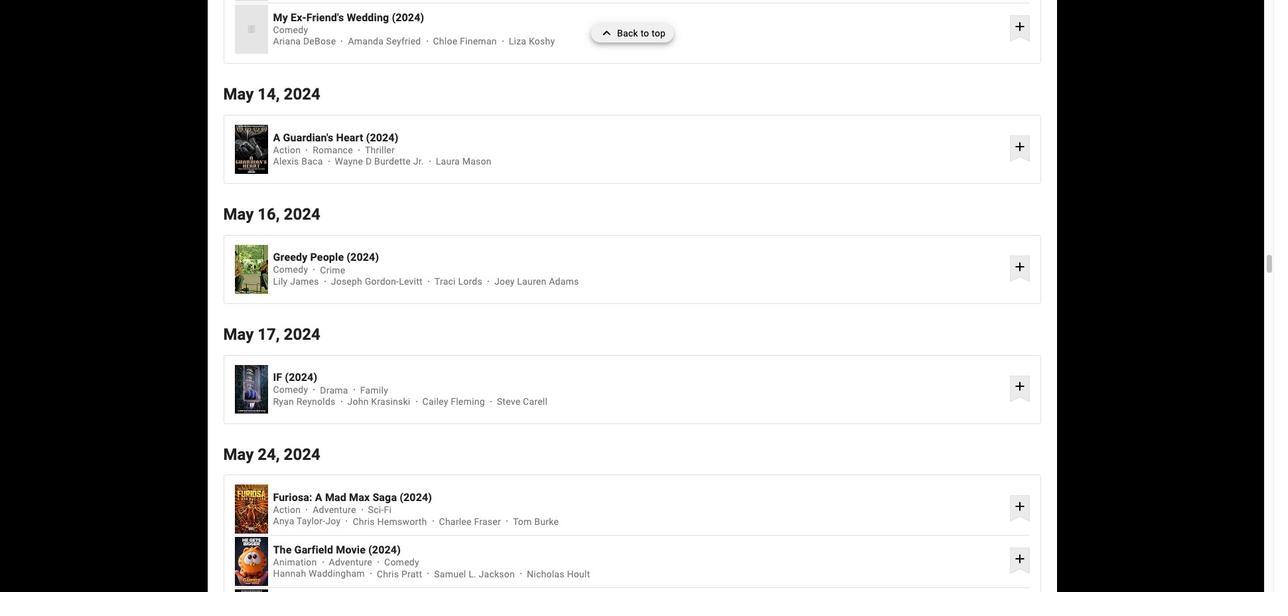 Task type: describe. For each thing, give the bounding box(es) containing it.
sci-fi
[[368, 505, 392, 515]]

ex-
[[291, 11, 307, 24]]

greedy
[[273, 251, 308, 264]]

if (2024)
[[273, 371, 317, 384]]

drama
[[320, 385, 348, 395]]

may for may 16, 2024
[[223, 205, 254, 224]]

crime
[[320, 265, 346, 275]]

taylor-
[[297, 516, 326, 527]]

anya
[[273, 516, 294, 527]]

add image for a guardian's heart (2024)
[[1012, 139, 1028, 155]]

chris hemsworth
[[353, 516, 427, 527]]

may 17, 2024
[[223, 325, 320, 344]]

hoult
[[567, 569, 590, 579]]

alexis
[[273, 156, 299, 167]]

chloe fineman
[[433, 36, 497, 47]]

alexis baca
[[273, 156, 323, 167]]

17,
[[258, 325, 280, 344]]

my
[[273, 11, 288, 24]]

reynolds
[[297, 396, 336, 407]]

charlee
[[439, 516, 472, 527]]

furiosa: a mad max saga (2024)
[[273, 491, 432, 504]]

16,
[[258, 205, 280, 224]]

tom
[[513, 516, 532, 527]]

lily james
[[273, 276, 319, 287]]

laura
[[436, 156, 460, 167]]

may for may 24, 2024
[[223, 445, 254, 464]]

lords
[[458, 276, 483, 287]]

fi
[[384, 505, 392, 515]]

people
[[310, 251, 344, 264]]

wayne d burdette jr.
[[335, 156, 424, 167]]

to
[[641, 28, 649, 39]]

furiosa:
[[273, 491, 312, 504]]

drew dusterhoff in we harvest (2024) image
[[235, 590, 268, 592]]

anya taylor-joy in furiosa: a mad max saga (2024) image
[[235, 485, 268, 534]]

may for may 14, 2024
[[223, 85, 254, 104]]

joseph gordon-levitt
[[331, 276, 423, 287]]

back to top button
[[591, 24, 674, 42]]

joy
[[326, 516, 341, 527]]

heart
[[336, 131, 363, 144]]

nicholas hoult
[[527, 569, 590, 579]]

debose
[[303, 36, 336, 47]]

back to top
[[617, 28, 666, 39]]

8 group from the top
[[235, 590, 268, 592]]

fleming
[[451, 396, 485, 407]]

animation
[[273, 557, 317, 568]]

cailey fleming
[[423, 396, 485, 407]]

chris for max
[[353, 516, 375, 527]]

1 horizontal spatial a
[[315, 491, 322, 504]]

2024 for may 16, 2024
[[284, 205, 320, 224]]

amanda seyfried
[[348, 36, 421, 47]]

levitt
[[399, 276, 423, 287]]

back
[[617, 28, 638, 39]]

the garfield movie (2024) button
[[273, 544, 1005, 556]]

chris pratt
[[377, 569, 422, 579]]

adams
[[549, 276, 579, 287]]

nicholas
[[527, 569, 565, 579]]

joey
[[495, 276, 515, 287]]

pratt
[[402, 569, 422, 579]]

(2024) up hemsworth
[[400, 491, 432, 504]]

group for the garfield movie (2024)
[[235, 537, 268, 586]]

group for a guardian's heart (2024)
[[235, 125, 268, 174]]

d
[[366, 156, 372, 167]]

hemsworth
[[377, 516, 427, 527]]

group for greedy people (2024)
[[235, 245, 268, 294]]

carell
[[523, 396, 548, 407]]

24,
[[258, 445, 280, 464]]

group for furiosa: a mad max saga (2024)
[[235, 485, 268, 534]]

add image for if (2024)
[[1012, 379, 1028, 395]]

(2024) inside my ex-friend's wedding (2024) comedy
[[392, 11, 424, 24]]

(2024) up joseph gordon-levitt on the top of the page
[[347, 251, 379, 264]]

garfield
[[294, 544, 333, 556]]

comedy down greedy
[[273, 265, 308, 275]]

guardian's
[[283, 131, 334, 144]]

movie
[[336, 544, 366, 556]]

my ex-friend's wedding (2024) comedy
[[273, 11, 424, 35]]

tom burke
[[513, 516, 559, 527]]

(2024) up chris pratt
[[368, 544, 401, 556]]

james
[[290, 276, 319, 287]]

romance
[[313, 145, 353, 155]]

may 16, 2024
[[223, 205, 320, 224]]

chris for (2024)
[[377, 569, 399, 579]]

adventure for movie
[[329, 557, 372, 568]]

liza koshy
[[509, 36, 555, 47]]

sci-
[[368, 505, 384, 515]]

waddingham
[[309, 569, 365, 579]]

if
[[273, 371, 282, 384]]

movie image
[[246, 24, 257, 35]]



Task type: locate. For each thing, give the bounding box(es) containing it.
traci
[[435, 276, 456, 287]]

comedy inside my ex-friend's wedding (2024) comedy
[[273, 25, 308, 35]]

furiosa: a mad max saga (2024) button
[[273, 491, 1005, 504]]

the garfield movie (2024)
[[273, 544, 401, 556]]

2 add image from the top
[[1012, 139, 1028, 155]]

1 vertical spatial chris
[[377, 569, 399, 579]]

the garfield movie (2024) image
[[235, 537, 268, 586]]

group for my ex-friend's wedding (2024)
[[235, 5, 268, 54]]

comedy
[[273, 25, 308, 35], [273, 265, 308, 275], [273, 385, 308, 395], [384, 557, 419, 568]]

0 vertical spatial adventure
[[313, 505, 356, 515]]

cailey
[[423, 396, 448, 407]]

ariana
[[273, 36, 301, 47]]

adventure down movie
[[329, 557, 372, 568]]

1 group from the top
[[235, 0, 268, 1]]

0 vertical spatial add image
[[1012, 259, 1028, 275]]

gordon-
[[365, 276, 399, 287]]

may left 16,
[[223, 205, 254, 224]]

top
[[652, 28, 666, 39]]

a
[[273, 131, 280, 144], [315, 491, 322, 504]]

2024 right 16,
[[284, 205, 320, 224]]

adventure
[[313, 505, 356, 515], [329, 557, 372, 568]]

krasinski
[[371, 396, 411, 407]]

ryan reynolds
[[273, 396, 336, 407]]

comedy down 'if (2024)'
[[273, 385, 308, 395]]

action
[[273, 145, 301, 155], [273, 505, 301, 515]]

add image for the garfield movie (2024)
[[1012, 551, 1028, 567]]

a guardian's heart (2024)
[[273, 131, 399, 144]]

action up 'alexis'
[[273, 145, 301, 155]]

5 group from the top
[[235, 365, 268, 414]]

if (2024) button
[[273, 371, 1005, 384]]

0 vertical spatial chris
[[353, 516, 375, 527]]

laura mason
[[436, 156, 492, 167]]

samuel
[[434, 569, 466, 579]]

group left if
[[235, 365, 268, 414]]

group
[[235, 0, 268, 1], [235, 5, 268, 54], [235, 125, 268, 174], [235, 245, 268, 294], [235, 365, 268, 414], [235, 485, 268, 534], [235, 537, 268, 586], [235, 590, 268, 592]]

expand less image
[[599, 24, 617, 42]]

6 group from the top
[[235, 485, 268, 534]]

group up the movie image
[[235, 0, 268, 1]]

if (2024) image
[[235, 365, 268, 414]]

add image for greedy people (2024)
[[1012, 259, 1028, 275]]

burdette
[[374, 156, 411, 167]]

may 24, 2024
[[223, 445, 320, 464]]

3 group from the top
[[235, 125, 268, 174]]

0 vertical spatial a
[[273, 131, 280, 144]]

add image for furiosa: a mad max saga (2024)
[[1012, 499, 1028, 515]]

3 may from the top
[[223, 325, 254, 344]]

may left 24,
[[223, 445, 254, 464]]

amanda
[[348, 36, 384, 47]]

jr.
[[413, 156, 424, 167]]

comedy up ariana
[[273, 25, 308, 35]]

wedding
[[347, 11, 389, 24]]

ryan
[[273, 396, 294, 407]]

2024 right '17,'
[[284, 325, 320, 344]]

ariana debose
[[273, 36, 336, 47]]

samuel l. jackson
[[434, 569, 515, 579]]

hannah
[[273, 569, 306, 579]]

wayne d burdette jr. in a guardian's heart (2024) image
[[235, 125, 268, 174]]

wayne
[[335, 156, 363, 167]]

burke
[[535, 516, 559, 527]]

2 group from the top
[[235, 5, 268, 54]]

1 vertical spatial action
[[273, 505, 301, 515]]

4 2024 from the top
[[284, 445, 320, 464]]

steve
[[497, 396, 521, 407]]

may left '17,'
[[223, 325, 254, 344]]

0 horizontal spatial chris
[[353, 516, 375, 527]]

7 group from the top
[[235, 537, 268, 586]]

adventure for mad
[[313, 505, 356, 515]]

1 2024 from the top
[[284, 85, 320, 104]]

saga
[[373, 491, 397, 504]]

group down the garfield movie (2024) image
[[235, 590, 268, 592]]

mason
[[462, 156, 492, 167]]

seyfried
[[386, 36, 421, 47]]

group left lily
[[235, 245, 268, 294]]

4 may from the top
[[223, 445, 254, 464]]

the
[[273, 544, 292, 556]]

fineman
[[460, 36, 497, 47]]

adventure up joy
[[313, 505, 356, 515]]

1 add image from the top
[[1012, 19, 1028, 35]]

jackson
[[479, 569, 515, 579]]

traci lords
[[435, 276, 483, 287]]

chris down sci-
[[353, 516, 375, 527]]

joseph
[[331, 276, 363, 287]]

14,
[[258, 85, 280, 104]]

2024 right 14,
[[284, 85, 320, 104]]

group for if (2024)
[[235, 365, 268, 414]]

anya taylor-joy
[[273, 516, 341, 527]]

a up 'alexis'
[[273, 131, 280, 144]]

liza
[[509, 36, 527, 47]]

may left 14,
[[223, 85, 254, 104]]

2024 for may 14, 2024
[[284, 85, 320, 104]]

group left 'alexis'
[[235, 125, 268, 174]]

joey lauren adams
[[495, 276, 579, 287]]

1 vertical spatial a
[[315, 491, 322, 504]]

may
[[223, 85, 254, 104], [223, 205, 254, 224], [223, 325, 254, 344], [223, 445, 254, 464]]

2024 right 24,
[[284, 445, 320, 464]]

steve carell
[[497, 396, 548, 407]]

action up anya
[[273, 505, 301, 515]]

action for furiosa:
[[273, 505, 301, 515]]

friend's
[[307, 11, 344, 24]]

chloe
[[433, 36, 458, 47]]

2 2024 from the top
[[284, 205, 320, 224]]

l.
[[469, 569, 477, 579]]

chris
[[353, 516, 375, 527], [377, 569, 399, 579]]

(2024) up thriller
[[366, 131, 399, 144]]

family
[[360, 385, 388, 395]]

a left mad
[[315, 491, 322, 504]]

lauren
[[517, 276, 547, 287]]

0 horizontal spatial a
[[273, 131, 280, 144]]

group up drew dusterhoff in we harvest (2024) image on the left bottom of the page
[[235, 537, 268, 586]]

3 2024 from the top
[[284, 325, 320, 344]]

chris left pratt
[[377, 569, 399, 579]]

4 add image from the top
[[1012, 551, 1028, 567]]

thriller
[[365, 145, 395, 155]]

group left anya
[[235, 485, 268, 534]]

1 action from the top
[[273, 145, 301, 155]]

action for a
[[273, 145, 301, 155]]

comedy up chris pratt
[[384, 557, 419, 568]]

2 may from the top
[[223, 205, 254, 224]]

lily
[[273, 276, 288, 287]]

3 add image from the top
[[1012, 379, 1028, 395]]

1 vertical spatial adventure
[[329, 557, 372, 568]]

koshy
[[529, 36, 555, 47]]

2 action from the top
[[273, 505, 301, 515]]

group left my
[[235, 5, 268, 54]]

1 vertical spatial add image
[[1012, 499, 1028, 515]]

baca
[[302, 156, 323, 167]]

fraser
[[474, 516, 501, 527]]

greedy people (2024) image
[[235, 245, 268, 294]]

add image
[[1012, 259, 1028, 275], [1012, 499, 1028, 515]]

john
[[348, 396, 369, 407]]

john krasinski
[[348, 396, 411, 407]]

4 group from the top
[[235, 245, 268, 294]]

greedy people (2024) button
[[273, 251, 1005, 264]]

hannah waddingham
[[273, 569, 365, 579]]

max
[[349, 491, 370, 504]]

mad
[[325, 491, 346, 504]]

2 add image from the top
[[1012, 499, 1028, 515]]

2024 for may 24, 2024
[[284, 445, 320, 464]]

(2024) right if
[[285, 371, 317, 384]]

(2024) up seyfried
[[392, 11, 424, 24]]

1 horizontal spatial chris
[[377, 569, 399, 579]]

2024 for may 17, 2024
[[284, 325, 320, 344]]

add image
[[1012, 19, 1028, 35], [1012, 139, 1028, 155], [1012, 379, 1028, 395], [1012, 551, 1028, 567]]

may for may 17, 2024
[[223, 325, 254, 344]]

1 may from the top
[[223, 85, 254, 104]]

0 vertical spatial action
[[273, 145, 301, 155]]

charlee fraser
[[439, 516, 501, 527]]

greedy people (2024)
[[273, 251, 379, 264]]

1 add image from the top
[[1012, 259, 1028, 275]]



Task type: vqa. For each thing, say whether or not it's contained in the screenshot.
Alexis Baca
yes



